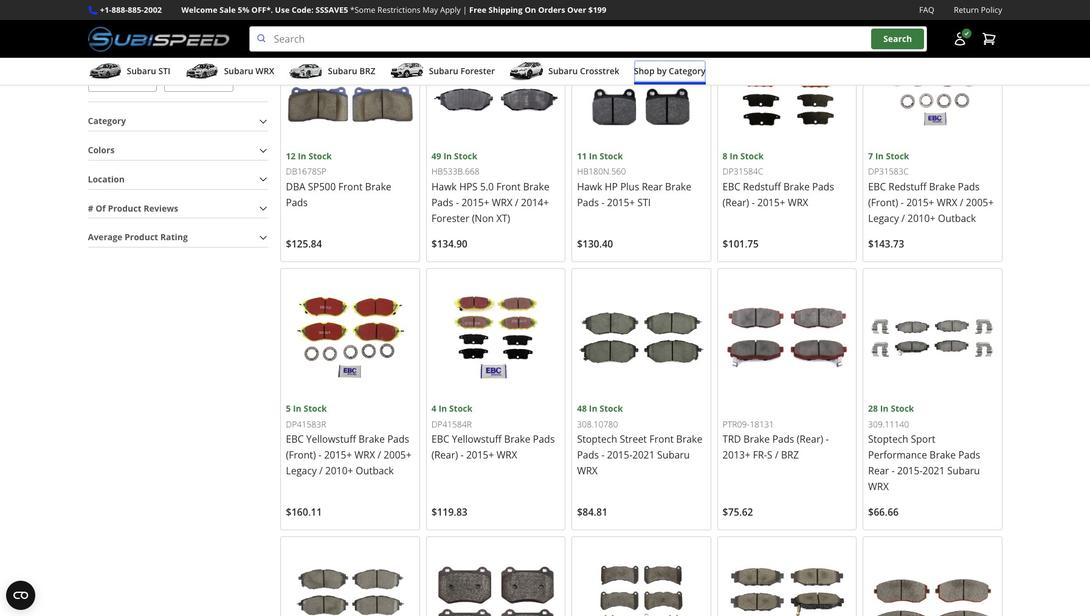 Task type: describe. For each thing, give the bounding box(es) containing it.
rear inside 28 in stock 309.11140 stoptech sport performance brake pads rear - 2015-2021 subaru wrx
[[869, 464, 889, 478]]

minimum slider
[[88, 31, 100, 43]]

7
[[869, 150, 873, 162]]

888-
[[112, 4, 128, 15]]

ebc yellowstuff  brake pads (front) - 2015+ wrx / 2005+ legacy / 2010+ outback image
[[286, 274, 415, 402]]

2015- inside 28 in stock 309.11140 stoptech sport performance brake pads rear - 2015-2021 subaru wrx
[[898, 464, 923, 478]]

stock for dba sp500 front brake pads
[[309, 150, 332, 162]]

2015+ for ebc redstuff brake pads (rear) - 2015+ wrx
[[758, 196, 786, 209]]

open widget image
[[6, 581, 35, 610]]

wrx inside 28 in stock 309.11140 stoptech sport performance brake pads rear - 2015-2021 subaru wrx
[[869, 480, 889, 494]]

by
[[657, 65, 667, 77]]

2015+ for ebc yellowstuff brake pads (rear) - 2015+ wrx
[[466, 449, 494, 462]]

48 in stock 308.10780 stoptech street front brake pads - 2015-2021 subaru wrx
[[577, 403, 703, 478]]

min
[[88, 50, 104, 61]]

price button
[[88, 5, 268, 24]]

brake inside the 12 in stock db1678sp dba sp500 front brake pads
[[365, 180, 392, 193]]

in for dba sp500 front brake pads
[[298, 150, 306, 162]]

subaru inside 48 in stock 308.10780 stoptech street front brake pads - 2015-2021 subaru wrx
[[658, 449, 690, 462]]

brake inside 5 in stock dp41583r ebc yellowstuff  brake pads (front) - 2015+ wrx / 2005+ legacy / 2010+ outback
[[359, 433, 385, 446]]

$101.75
[[723, 237, 759, 251]]

$199
[[589, 4, 607, 15]]

sale
[[220, 4, 236, 15]]

pads inside the 12 in stock db1678sp dba sp500 front brake pads
[[286, 196, 308, 209]]

carbotech 1521 rear brake pads - 18+ sti image
[[432, 542, 560, 616]]

xt)
[[497, 212, 510, 225]]

pads inside '49 in stock hb533b.668 hawk hps 5.0 front brake pads - 2015+ wrx / 2014+ forester (non xt)'
[[432, 196, 454, 209]]

- inside 4 in stock dp41584r ebc yellowstuff brake pads (rear) - 2015+ wrx
[[461, 449, 464, 462]]

pads inside the 11 in stock hb180n.560 hawk hp plus rear brake pads - 2015+ sti
[[577, 196, 599, 209]]

category
[[669, 65, 706, 77]]

pads inside 8 in stock dp31584c ebc redstuff brake pads (rear) - 2015+ wrx
[[813, 180, 835, 193]]

5 in stock dp41583r ebc yellowstuff  brake pads (front) - 2015+ wrx / 2005+ legacy / 2010+ outback
[[286, 403, 412, 478]]

subaru crosstrek button
[[510, 60, 620, 85]]

$66.66
[[869, 506, 899, 519]]

subaru for subaru forester
[[429, 65, 459, 77]]

2005+ for ebc redstuff brake pads (front) - 2015+ wrx / 2005+ legacy / 2010+ outback
[[966, 196, 994, 209]]

hp
[[605, 180, 618, 193]]

pads inside 7 in stock dp31583c ebc redstuff brake pads (front) - 2015+ wrx / 2005+ legacy / 2010+ outback
[[958, 180, 980, 193]]

restrictions
[[378, 4, 421, 15]]

shop by category button
[[634, 60, 706, 85]]

dp31583c
[[869, 166, 909, 177]]

dba sp500 front brake pads image
[[286, 21, 415, 150]]

sti inside dropdown button
[[158, 65, 171, 77]]

policy
[[981, 4, 1003, 15]]

brz inside ptr09-18131 trd brake pads (rear) - 2013+ fr-s / brz
[[781, 449, 799, 462]]

stoptech street front brake pads - 2018-2020 subaru sti image
[[577, 542, 706, 616]]

wrx inside 48 in stock 308.10780 stoptech street front brake pads - 2015-2021 subaru wrx
[[577, 464, 598, 478]]

wrx inside '49 in stock hb533b.668 hawk hps 5.0 front brake pads - 2015+ wrx / 2014+ forester (non xt)'
[[492, 196, 513, 209]]

$75.62
[[723, 506, 753, 519]]

category
[[88, 115, 126, 127]]

search input field
[[249, 26, 927, 52]]

off*.
[[252, 4, 273, 15]]

legacy for ebc yellowstuff  brake pads (front) - 2015+ wrx / 2005+ legacy / 2010+ outback
[[286, 464, 317, 478]]

hb180n.560
[[577, 166, 626, 177]]

4 in stock dp41584r ebc yellowstuff brake pads (rear) - 2015+ wrx
[[432, 403, 555, 462]]

12 in stock db1678sp dba sp500 front brake pads
[[286, 150, 392, 209]]

# of product reviews
[[88, 202, 178, 214]]

stock for ebc yellowstuff  brake pads (front) - 2015+ wrx / 2005+ legacy / 2010+ outback
[[304, 403, 327, 414]]

ebc redstuff brake pads (rear) - 2015+ wrx image
[[723, 21, 852, 150]]

brake inside 8 in stock dp31584c ebc redstuff brake pads (rear) - 2015+ wrx
[[784, 180, 810, 193]]

stock for ebc yellowstuff brake pads (rear) - 2015+ wrx
[[449, 403, 473, 414]]

stock for hawk hp plus rear brake pads - 2015+ sti
[[600, 150, 623, 162]]

max
[[164, 50, 182, 61]]

28
[[869, 403, 878, 414]]

brake inside 7 in stock dp31583c ebc redstuff brake pads (front) - 2015+ wrx / 2005+ legacy / 2010+ outback
[[930, 180, 956, 193]]

use
[[275, 4, 290, 15]]

code:
[[292, 4, 314, 15]]

wrx inside 4 in stock dp41584r ebc yellowstuff brake pads (rear) - 2015+ wrx
[[497, 449, 517, 462]]

outback for redstuff
[[938, 212, 977, 225]]

pads inside 28 in stock 309.11140 stoptech sport performance brake pads rear - 2015-2021 subaru wrx
[[959, 449, 981, 462]]

2010+ for redstuff
[[908, 212, 936, 225]]

brake inside '49 in stock hb533b.668 hawk hps 5.0 front brake pads - 2015+ wrx / 2014+ forester (non xt)'
[[523, 180, 550, 193]]

a subaru brz thumbnail image image
[[289, 62, 323, 80]]

sport
[[911, 433, 936, 446]]

stoptech for rear
[[869, 433, 909, 446]]

trd
[[723, 433, 741, 446]]

subaru brz
[[328, 65, 376, 77]]

factionfab front brake pads image
[[286, 542, 415, 616]]

return policy link
[[954, 4, 1003, 16]]

stoptech sport performance brake pads rear - 2015-2021 subaru wrx image
[[869, 274, 997, 402]]

+1-888-885-2002 link
[[100, 4, 162, 16]]

in for stoptech street front brake pads - 2015-2021 subaru wrx
[[589, 403, 598, 414]]

shop
[[634, 65, 655, 77]]

return policy
[[954, 4, 1003, 15]]

5%
[[238, 4, 250, 15]]

on
[[525, 4, 536, 15]]

subaru for subaru sti
[[127, 65, 156, 77]]

|
[[463, 4, 467, 15]]

average product rating button
[[88, 228, 268, 247]]

ptr09-18131 trd brake pads (rear) - 2013+ fr-s / brz
[[723, 418, 829, 462]]

redstuff for (rear)
[[743, 180, 781, 193]]

885-
[[128, 4, 144, 15]]

pads inside 4 in stock dp41584r ebc yellowstuff brake pads (rear) - 2015+ wrx
[[533, 433, 555, 446]]

ebc redstuff brake pads (front) - 2015+ wrx / 2005+ legacy / 2010+ outback image
[[869, 21, 997, 150]]

category button
[[88, 112, 268, 131]]

in for hawk hp plus rear brake pads - 2015+ sti
[[589, 150, 598, 162]]

28 in stock 309.11140 stoptech sport performance brake pads rear - 2015-2021 subaru wrx
[[869, 403, 981, 494]]

reset
[[243, 69, 268, 82]]

4
[[432, 403, 437, 414]]

- inside 48 in stock 308.10780 stoptech street front brake pads - 2015-2021 subaru wrx
[[602, 449, 605, 462]]

welcome sale 5% off*. use code: sssave5
[[181, 4, 348, 15]]

308.10780
[[577, 418, 618, 430]]

orders
[[538, 4, 565, 15]]

a subaru forester thumbnail image image
[[390, 62, 424, 80]]

sti inside the 11 in stock hb180n.560 hawk hp plus rear brake pads - 2015+ sti
[[638, 196, 651, 209]]

$134.90
[[432, 237, 468, 251]]

48
[[577, 403, 587, 414]]

brake inside 48 in stock 308.10780 stoptech street front brake pads - 2015-2021 subaru wrx
[[677, 433, 703, 446]]

brake inside 4 in stock dp41584r ebc yellowstuff brake pads (rear) - 2015+ wrx
[[504, 433, 531, 446]]

pads inside 48 in stock 308.10780 stoptech street front brake pads - 2015-2021 subaru wrx
[[577, 449, 599, 462]]

wrx inside 7 in stock dp31583c ebc redstuff brake pads (front) - 2015+ wrx / 2005+ legacy / 2010+ outback
[[937, 196, 958, 209]]

2021 inside 48 in stock 308.10780 stoptech street front brake pads - 2015-2021 subaru wrx
[[633, 449, 655, 462]]

subaru for subaru crosstrek
[[549, 65, 578, 77]]

rear inside the 11 in stock hb180n.560 hawk hp plus rear brake pads - 2015+ sti
[[642, 180, 663, 193]]

forester inside dropdown button
[[461, 65, 495, 77]]

2002
[[144, 4, 162, 15]]

welcome
[[181, 4, 218, 15]]

subaru forester
[[429, 65, 495, 77]]

in for ebc redstuff brake pads (front) - 2015+ wrx / 2005+ legacy / 2010+ outback
[[876, 150, 884, 162]]

subaru wrx button
[[185, 60, 274, 85]]

$84.81
[[577, 506, 608, 519]]

subaru wrx
[[224, 65, 274, 77]]

redstuff for (front)
[[889, 180, 927, 193]]

1 vertical spatial product
[[125, 231, 158, 243]]

sssave5
[[316, 4, 348, 15]]

subispeed logo image
[[88, 26, 230, 52]]

hawk hps 5.0 front brake pads - 2015+ wrx / 2014+ forester (non xt) image
[[432, 21, 560, 150]]

in for ebc redstuff brake pads (rear) - 2015+ wrx
[[730, 150, 738, 162]]

in for stoptech sport performance brake pads rear - 2015-2021 subaru wrx
[[881, 403, 889, 414]]

stoptech for -
[[577, 433, 618, 446]]

- inside 7 in stock dp31583c ebc redstuff brake pads (front) - 2015+ wrx / 2005+ legacy / 2010+ outback
[[901, 196, 904, 209]]

$160.11
[[286, 506, 322, 519]]

rating
[[160, 231, 188, 243]]



Task type: vqa. For each thing, say whether or not it's contained in the screenshot.


Task type: locate. For each thing, give the bounding box(es) containing it.
2015+ inside the 11 in stock hb180n.560 hawk hp plus rear brake pads - 2015+ sti
[[607, 196, 635, 209]]

in inside 5 in stock dp41583r ebc yellowstuff  brake pads (front) - 2015+ wrx / 2005+ legacy / 2010+ outback
[[293, 403, 302, 414]]

2010+ for yellowstuff
[[325, 464, 353, 478]]

redstuff down dp31584c
[[743, 180, 781, 193]]

forester inside '49 in stock hb533b.668 hawk hps 5.0 front brake pads - 2015+ wrx / 2014+ forester (non xt)'
[[432, 212, 470, 225]]

1 horizontal spatial outback
[[938, 212, 977, 225]]

stock inside 5 in stock dp41583r ebc yellowstuff  brake pads (front) - 2015+ wrx / 2005+ legacy / 2010+ outback
[[304, 403, 327, 414]]

forester left a subaru crosstrek thumbnail image
[[461, 65, 495, 77]]

in inside 28 in stock 309.11140 stoptech sport performance brake pads rear - 2015-2021 subaru wrx
[[881, 403, 889, 414]]

0 horizontal spatial stoptech
[[577, 433, 618, 446]]

2015+ down dp31583c
[[907, 196, 935, 209]]

front right 5.0
[[497, 180, 521, 193]]

stoptech down 309.11140
[[869, 433, 909, 446]]

ebc inside 4 in stock dp41584r ebc yellowstuff brake pads (rear) - 2015+ wrx
[[432, 433, 450, 446]]

0 horizontal spatial hawk
[[432, 180, 457, 193]]

legacy for ebc redstuff brake pads (front) - 2015+ wrx / 2005+ legacy / 2010+ outback
[[869, 212, 899, 225]]

front inside 48 in stock 308.10780 stoptech street front brake pads - 2015-2021 subaru wrx
[[650, 433, 674, 446]]

2015- inside 48 in stock 308.10780 stoptech street front brake pads - 2015-2021 subaru wrx
[[607, 449, 633, 462]]

2010+ down dp31583c
[[908, 212, 936, 225]]

(rear) inside ptr09-18131 trd brake pads (rear) - 2013+ fr-s / brz
[[797, 433, 824, 446]]

yellowstuff down dp41584r
[[452, 433, 502, 446]]

1 yellowstuff from the left
[[306, 433, 356, 446]]

stock up dp41584r
[[449, 403, 473, 414]]

fr-
[[753, 449, 767, 462]]

brz inside dropdown button
[[360, 65, 376, 77]]

49 in stock hb533b.668 hawk hps 5.0 front brake pads - 2015+ wrx / 2014+ forester (non xt)
[[432, 150, 550, 225]]

2 vertical spatial (rear)
[[432, 449, 458, 462]]

redstuff inside 7 in stock dp31583c ebc redstuff brake pads (front) - 2015+ wrx / 2005+ legacy / 2010+ outback
[[889, 180, 927, 193]]

in inside '49 in stock hb533b.668 hawk hps 5.0 front brake pads - 2015+ wrx / 2014+ forester (non xt)'
[[444, 150, 452, 162]]

pads inside ptr09-18131 trd brake pads (rear) - 2013+ fr-s / brz
[[773, 433, 795, 446]]

wrx inside 5 in stock dp41583r ebc yellowstuff  brake pads (front) - 2015+ wrx / 2005+ legacy / 2010+ outback
[[355, 449, 375, 462]]

0 horizontal spatial brz
[[360, 65, 376, 77]]

hawk hp plus rear brake pads - 2015+ sti image
[[577, 21, 706, 150]]

2021 inside 28 in stock 309.11140 stoptech sport performance brake pads rear - 2015-2021 subaru wrx
[[923, 464, 945, 478]]

ebc inside 5 in stock dp41583r ebc yellowstuff  brake pads (front) - 2015+ wrx / 2005+ legacy / 2010+ outback
[[286, 433, 304, 446]]

hps
[[459, 180, 478, 193]]

stock up 309.11140
[[891, 403, 915, 414]]

in inside the 11 in stock hb180n.560 hawk hp plus rear brake pads - 2015+ sti
[[589, 150, 598, 162]]

2015+ down dp31584c
[[758, 196, 786, 209]]

hb533b.668
[[432, 166, 480, 177]]

0 horizontal spatial outback
[[356, 464, 394, 478]]

sp500
[[308, 180, 336, 193]]

a subaru wrx thumbnail image image
[[185, 62, 219, 80]]

pads inside 5 in stock dp41583r ebc yellowstuff  brake pads (front) - 2015+ wrx / 2005+ legacy / 2010+ outback
[[388, 433, 409, 446]]

1 horizontal spatial stoptech
[[869, 433, 909, 446]]

yellowstuff for (rear)
[[452, 433, 502, 446]]

may
[[423, 4, 438, 15]]

legacy inside 5 in stock dp41583r ebc yellowstuff  brake pads (front) - 2015+ wrx / 2005+ legacy / 2010+ outback
[[286, 464, 317, 478]]

2 horizontal spatial (rear)
[[797, 433, 824, 446]]

brake
[[365, 180, 392, 193], [523, 180, 550, 193], [665, 180, 692, 193], [784, 180, 810, 193], [930, 180, 956, 193], [359, 433, 385, 446], [504, 433, 531, 446], [677, 433, 703, 446], [744, 433, 770, 446], [930, 449, 956, 462]]

stock inside the 12 in stock db1678sp dba sp500 front brake pads
[[309, 150, 332, 162]]

subaru inside 28 in stock 309.11140 stoptech sport performance brake pads rear - 2015-2021 subaru wrx
[[948, 464, 980, 478]]

carbotech xp10 front brake pads image
[[869, 542, 997, 616]]

hawk for hawk hp plus rear brake pads - 2015+ sti
[[577, 180, 603, 193]]

1 vertical spatial forester
[[432, 212, 470, 225]]

stoptech inside 48 in stock 308.10780 stoptech street front brake pads - 2015-2021 subaru wrx
[[577, 433, 618, 446]]

0 vertical spatial outback
[[938, 212, 977, 225]]

/
[[515, 196, 519, 209], [960, 196, 964, 209], [902, 212, 905, 225], [378, 449, 381, 462], [775, 449, 779, 462], [319, 464, 323, 478]]

1 vertical spatial legacy
[[286, 464, 317, 478]]

(rear) for ebc redstuff brake pads (rear) - 2015+ wrx
[[723, 196, 750, 209]]

0 vertical spatial product
[[108, 202, 141, 214]]

2015+ for ebc redstuff brake pads (front) - 2015+ wrx / 2005+ legacy / 2010+ outback
[[907, 196, 935, 209]]

subaru brz button
[[289, 60, 376, 85]]

average product rating
[[88, 231, 188, 243]]

front for stoptech street front brake pads - 2015-2021 subaru wrx
[[650, 433, 674, 446]]

ebc for ebc yellowstuff  brake pads (front) - 2015+ wrx / 2005+ legacy / 2010+ outback
[[286, 433, 304, 446]]

(front) down dp41583r
[[286, 449, 316, 462]]

0 vertical spatial forester
[[461, 65, 495, 77]]

1 hawk from the left
[[432, 180, 457, 193]]

2005+ for ebc yellowstuff  brake pads (front) - 2015+ wrx / 2005+ legacy / 2010+ outback
[[384, 449, 412, 462]]

price
[[88, 8, 109, 20]]

1 vertical spatial outback
[[356, 464, 394, 478]]

stock up dp41583r
[[304, 403, 327, 414]]

0 horizontal spatial legacy
[[286, 464, 317, 478]]

stoptech
[[577, 433, 618, 446], [869, 433, 909, 446]]

2 stoptech from the left
[[869, 433, 909, 446]]

stock for ebc redstuff brake pads (rear) - 2015+ wrx
[[741, 150, 764, 162]]

reset button
[[243, 61, 268, 90]]

hawk inside the 11 in stock hb180n.560 hawk hp plus rear brake pads - 2015+ sti
[[577, 180, 603, 193]]

in inside 48 in stock 308.10780 stoptech street front brake pads - 2015-2021 subaru wrx
[[589, 403, 598, 414]]

1 horizontal spatial redstuff
[[889, 180, 927, 193]]

1 vertical spatial (rear)
[[797, 433, 824, 446]]

2015-
[[607, 449, 633, 462], [898, 464, 923, 478]]

redstuff inside 8 in stock dp31584c ebc redstuff brake pads (rear) - 2015+ wrx
[[743, 180, 781, 193]]

- inside 5 in stock dp41583r ebc yellowstuff  brake pads (front) - 2015+ wrx / 2005+ legacy / 2010+ outback
[[319, 449, 322, 462]]

in for ebc yellowstuff  brake pads (front) - 2015+ wrx / 2005+ legacy / 2010+ outback
[[293, 403, 302, 414]]

12
[[286, 150, 296, 162]]

2005+ inside 7 in stock dp31583c ebc redstuff brake pads (front) - 2015+ wrx / 2005+ legacy / 2010+ outback
[[966, 196, 994, 209]]

0 horizontal spatial 2015-
[[607, 449, 633, 462]]

subaru for subaru wrx
[[224, 65, 253, 77]]

colors
[[88, 144, 115, 156]]

street
[[620, 433, 647, 446]]

- inside ptr09-18131 trd brake pads (rear) - 2013+ fr-s / brz
[[826, 433, 829, 446]]

+1-888-885-2002
[[100, 4, 162, 15]]

stock up hb533b.668
[[454, 150, 478, 162]]

0 horizontal spatial yellowstuff
[[306, 433, 356, 446]]

ebc down dp41583r
[[286, 433, 304, 446]]

2010+ down dp41583r
[[325, 464, 353, 478]]

a subaru sti thumbnail image image
[[88, 62, 122, 80]]

in inside 7 in stock dp31583c ebc redstuff brake pads (front) - 2015+ wrx / 2005+ legacy / 2010+ outback
[[876, 150, 884, 162]]

2015+ down dp41583r
[[324, 449, 352, 462]]

in
[[298, 150, 306, 162], [444, 150, 452, 162], [589, 150, 598, 162], [730, 150, 738, 162], [876, 150, 884, 162], [293, 403, 302, 414], [439, 403, 447, 414], [589, 403, 598, 414], [881, 403, 889, 414]]

trd brake pads (rear) - 2013+ fr-s / brz image
[[723, 274, 852, 402]]

ebc
[[723, 180, 741, 193], [869, 180, 886, 193], [286, 433, 304, 446], [432, 433, 450, 446]]

1 horizontal spatial 2015-
[[898, 464, 923, 478]]

0 vertical spatial rear
[[642, 180, 663, 193]]

2015+ inside 8 in stock dp31584c ebc redstuff brake pads (rear) - 2015+ wrx
[[758, 196, 786, 209]]

0 vertical spatial 2021
[[633, 449, 655, 462]]

(rear) inside 8 in stock dp31584c ebc redstuff brake pads (rear) - 2015+ wrx
[[723, 196, 750, 209]]

ebc down dp41584r
[[432, 433, 450, 446]]

stock inside the 11 in stock hb180n.560 hawk hp plus rear brake pads - 2015+ sti
[[600, 150, 623, 162]]

stock up dp31584c
[[741, 150, 764, 162]]

stoptech street front brake pads - 2015-2021 subaru wrx image
[[577, 274, 706, 402]]

performance
[[869, 449, 928, 462]]

outback
[[938, 212, 977, 225], [356, 464, 394, 478]]

yellowstuff for (front)
[[306, 433, 356, 446]]

- inside 8 in stock dp31584c ebc redstuff brake pads (rear) - 2015+ wrx
[[752, 196, 755, 209]]

1 horizontal spatial hawk
[[577, 180, 603, 193]]

1 vertical spatial 2021
[[923, 464, 945, 478]]

ebc down dp31584c
[[723, 180, 741, 193]]

stock up db1678sp
[[309, 150, 332, 162]]

yellowstuff inside 5 in stock dp41583r ebc yellowstuff  brake pads (front) - 2015+ wrx / 2005+ legacy / 2010+ outback
[[306, 433, 356, 446]]

2015+ down plus
[[607, 196, 635, 209]]

1 vertical spatial 2015-
[[898, 464, 923, 478]]

0 horizontal spatial (rear)
[[432, 449, 458, 462]]

stoptech down 308.10780
[[577, 433, 618, 446]]

hawk
[[432, 180, 457, 193], [577, 180, 603, 193]]

rear right plus
[[642, 180, 663, 193]]

0 vertical spatial sti
[[158, 65, 171, 77]]

1 horizontal spatial sti
[[638, 196, 651, 209]]

legacy up $143.73
[[869, 212, 899, 225]]

in right 11
[[589, 150, 598, 162]]

Min text field
[[88, 63, 157, 92]]

hawk down hb533b.668
[[432, 180, 457, 193]]

- inside the 11 in stock hb180n.560 hawk hp plus rear brake pads - 2015+ sti
[[602, 196, 605, 209]]

in for hawk hps 5.0 front brake pads - 2015+ wrx / 2014+ forester (non xt)
[[444, 150, 452, 162]]

in right 49 in the top left of the page
[[444, 150, 452, 162]]

1 horizontal spatial yellowstuff
[[452, 433, 502, 446]]

*some restrictions may apply | free shipping on orders over $199
[[350, 4, 607, 15]]

(front) down dp31583c
[[869, 196, 899, 209]]

legacy inside 7 in stock dp31583c ebc redstuff brake pads (front) - 2015+ wrx / 2005+ legacy / 2010+ outback
[[869, 212, 899, 225]]

5.0
[[480, 180, 494, 193]]

1 redstuff from the left
[[743, 180, 781, 193]]

(front) for yellowstuff
[[286, 449, 316, 462]]

$143.73
[[869, 237, 905, 251]]

stock inside 48 in stock 308.10780 stoptech street front brake pads - 2015-2021 subaru wrx
[[600, 403, 623, 414]]

/ inside ptr09-18131 trd brake pads (rear) - 2013+ fr-s / brz
[[775, 449, 779, 462]]

in right 7
[[876, 150, 884, 162]]

in right 8
[[730, 150, 738, 162]]

49
[[432, 150, 441, 162]]

stock inside 28 in stock 309.11140 stoptech sport performance brake pads rear - 2015-2021 subaru wrx
[[891, 403, 915, 414]]

ebc down dp31583c
[[869, 180, 886, 193]]

sti down max
[[158, 65, 171, 77]]

1 horizontal spatial legacy
[[869, 212, 899, 225]]

0 vertical spatial brz
[[360, 65, 376, 77]]

+1-
[[100, 4, 112, 15]]

maximum slider
[[256, 31, 268, 43]]

shipping
[[489, 4, 523, 15]]

in right 5
[[293, 403, 302, 414]]

1 horizontal spatial brz
[[781, 449, 799, 462]]

5
[[286, 403, 291, 414]]

factionfab rear brake pads - subaru wrx 2008-2018 / brz / scion frs / toyota 86 image
[[723, 542, 852, 616]]

redstuff down dp31583c
[[889, 180, 927, 193]]

legacy up $160.11
[[286, 464, 317, 478]]

in for ebc yellowstuff brake pads (rear) - 2015+ wrx
[[439, 403, 447, 414]]

- inside 28 in stock 309.11140 stoptech sport performance brake pads rear - 2015-2021 subaru wrx
[[892, 464, 895, 478]]

(front) inside 5 in stock dp41583r ebc yellowstuff  brake pads (front) - 2015+ wrx / 2005+ legacy / 2010+ outback
[[286, 449, 316, 462]]

brz left a subaru forester thumbnail image
[[360, 65, 376, 77]]

subaru for subaru brz
[[328, 65, 357, 77]]

309.11140
[[869, 418, 910, 430]]

product
[[108, 202, 141, 214], [125, 231, 158, 243]]

outback inside 7 in stock dp31583c ebc redstuff brake pads (front) - 2015+ wrx / 2005+ legacy / 2010+ outback
[[938, 212, 977, 225]]

2015+ for ebc yellowstuff  brake pads (front) - 2015+ wrx / 2005+ legacy / 2010+ outback
[[324, 449, 352, 462]]

brake inside the 11 in stock hb180n.560 hawk hp plus rear brake pads - 2015+ sti
[[665, 180, 692, 193]]

0 vertical spatial (rear)
[[723, 196, 750, 209]]

brake inside 28 in stock 309.11140 stoptech sport performance brake pads rear - 2015-2021 subaru wrx
[[930, 449, 956, 462]]

0 vertical spatial (front)
[[869, 196, 899, 209]]

ebc for ebc redstuff brake pads (rear) - 2015+ wrx
[[723, 180, 741, 193]]

2010+ inside 7 in stock dp31583c ebc redstuff brake pads (front) - 2015+ wrx / 2005+ legacy / 2010+ outback
[[908, 212, 936, 225]]

1 vertical spatial 2005+
[[384, 449, 412, 462]]

1 vertical spatial sti
[[638, 196, 651, 209]]

(rear) inside 4 in stock dp41584r ebc yellowstuff brake pads (rear) - 2015+ wrx
[[432, 449, 458, 462]]

2015+ inside 5 in stock dp41583r ebc yellowstuff  brake pads (front) - 2015+ wrx / 2005+ legacy / 2010+ outback
[[324, 449, 352, 462]]

plus
[[621, 180, 640, 193]]

hawk inside '49 in stock hb533b.668 hawk hps 5.0 front brake pads - 2015+ wrx / 2014+ forester (non xt)'
[[432, 180, 457, 193]]

$130.40
[[577, 237, 613, 251]]

stock
[[309, 150, 332, 162], [454, 150, 478, 162], [600, 150, 623, 162], [741, 150, 764, 162], [886, 150, 910, 162], [304, 403, 327, 414], [449, 403, 473, 414], [600, 403, 623, 414], [891, 403, 915, 414]]

in right 4
[[439, 403, 447, 414]]

outback for yellowstuff
[[356, 464, 394, 478]]

in inside 4 in stock dp41584r ebc yellowstuff brake pads (rear) - 2015+ wrx
[[439, 403, 447, 414]]

1 horizontal spatial 2005+
[[966, 196, 994, 209]]

subaru crosstrek
[[549, 65, 620, 77]]

8 in stock dp31584c ebc redstuff brake pads (rear) - 2015+ wrx
[[723, 150, 835, 209]]

#
[[88, 202, 93, 214]]

1 vertical spatial brz
[[781, 449, 799, 462]]

2 yellowstuff from the left
[[452, 433, 502, 446]]

front inside '49 in stock hb533b.668 hawk hps 5.0 front brake pads - 2015+ wrx / 2014+ forester (non xt)'
[[497, 180, 521, 193]]

stock inside 4 in stock dp41584r ebc yellowstuff brake pads (rear) - 2015+ wrx
[[449, 403, 473, 414]]

stock up 308.10780
[[600, 403, 623, 414]]

brake inside ptr09-18131 trd brake pads (rear) - 2013+ fr-s / brz
[[744, 433, 770, 446]]

ebc inside 7 in stock dp31583c ebc redstuff brake pads (front) - 2015+ wrx / 2005+ legacy / 2010+ outback
[[869, 180, 886, 193]]

1 horizontal spatial 2010+
[[908, 212, 936, 225]]

0 vertical spatial 2015-
[[607, 449, 633, 462]]

0 horizontal spatial rear
[[642, 180, 663, 193]]

0 vertical spatial legacy
[[869, 212, 899, 225]]

(rear) for ebc yellowstuff brake pads (rear) - 2015+ wrx
[[432, 449, 458, 462]]

2015+ inside 7 in stock dp31583c ebc redstuff brake pads (front) - 2015+ wrx / 2005+ legacy / 2010+ outback
[[907, 196, 935, 209]]

stock for hawk hps 5.0 front brake pads - 2015+ wrx / 2014+ forester (non xt)
[[454, 150, 478, 162]]

8
[[723, 150, 728, 162]]

2 hawk from the left
[[577, 180, 603, 193]]

2021 down sport
[[923, 464, 945, 478]]

2014+
[[521, 196, 549, 209]]

1 horizontal spatial rear
[[869, 464, 889, 478]]

wrx inside 8 in stock dp31584c ebc redstuff brake pads (rear) - 2015+ wrx
[[788, 196, 809, 209]]

subaru sti button
[[88, 60, 171, 85]]

search
[[884, 33, 913, 45]]

brz
[[360, 65, 376, 77], [781, 449, 799, 462]]

0 horizontal spatial redstuff
[[743, 180, 781, 193]]

yellowstuff down dp41583r
[[306, 433, 356, 446]]

stock for stoptech street front brake pads - 2015-2021 subaru wrx
[[600, 403, 623, 414]]

crosstrek
[[580, 65, 620, 77]]

1 horizontal spatial 2021
[[923, 464, 945, 478]]

- inside '49 in stock hb533b.668 hawk hps 5.0 front brake pads - 2015+ wrx / 2014+ forester (non xt)'
[[456, 196, 459, 209]]

rear
[[642, 180, 663, 193], [869, 464, 889, 478]]

2015+
[[462, 196, 490, 209], [607, 196, 635, 209], [758, 196, 786, 209], [907, 196, 935, 209], [324, 449, 352, 462], [466, 449, 494, 462]]

front right street
[[650, 433, 674, 446]]

(front) for redstuff
[[869, 196, 899, 209]]

0 horizontal spatial 2021
[[633, 449, 655, 462]]

sti down plus
[[638, 196, 651, 209]]

in inside 8 in stock dp31584c ebc redstuff brake pads (rear) - 2015+ wrx
[[730, 150, 738, 162]]

1 horizontal spatial (rear)
[[723, 196, 750, 209]]

ptr09-
[[723, 418, 750, 430]]

average
[[88, 231, 122, 243]]

0 horizontal spatial front
[[339, 180, 363, 193]]

2015+ down hps
[[462, 196, 490, 209]]

front inside the 12 in stock db1678sp dba sp500 front brake pads
[[339, 180, 363, 193]]

1 horizontal spatial (front)
[[869, 196, 899, 209]]

stock inside 7 in stock dp31583c ebc redstuff brake pads (front) - 2015+ wrx / 2005+ legacy / 2010+ outback
[[886, 150, 910, 162]]

1 vertical spatial rear
[[869, 464, 889, 478]]

front for dba sp500 front brake pads
[[339, 180, 363, 193]]

in right 12
[[298, 150, 306, 162]]

2015+ inside 4 in stock dp41584r ebc yellowstuff brake pads (rear) - 2015+ wrx
[[466, 449, 494, 462]]

ebc inside 8 in stock dp31584c ebc redstuff brake pads (rear) - 2015+ wrx
[[723, 180, 741, 193]]

over
[[568, 4, 587, 15]]

(front) inside 7 in stock dp31583c ebc redstuff brake pads (front) - 2015+ wrx / 2005+ legacy / 2010+ outback
[[869, 196, 899, 209]]

hawk down hb180n.560
[[577, 180, 603, 193]]

front right sp500
[[339, 180, 363, 193]]

2015+ inside '49 in stock hb533b.668 hawk hps 5.0 front brake pads - 2015+ wrx / 2014+ forester (non xt)'
[[462, 196, 490, 209]]

dba
[[286, 180, 306, 193]]

button image
[[953, 32, 967, 46]]

stock inside 8 in stock dp31584c ebc redstuff brake pads (rear) - 2015+ wrx
[[741, 150, 764, 162]]

in right 28
[[881, 403, 889, 414]]

0 horizontal spatial (front)
[[286, 449, 316, 462]]

/ inside '49 in stock hb533b.668 hawk hps 5.0 front brake pads - 2015+ wrx / 2014+ forester (non xt)'
[[515, 196, 519, 209]]

0 horizontal spatial 2005+
[[384, 449, 412, 462]]

product down # of product reviews
[[125, 231, 158, 243]]

0 vertical spatial 2010+
[[908, 212, 936, 225]]

(front)
[[869, 196, 899, 209], [286, 449, 316, 462]]

$119.83
[[432, 506, 468, 519]]

shop by category
[[634, 65, 706, 77]]

*some
[[350, 4, 376, 15]]

1 vertical spatial 2010+
[[325, 464, 353, 478]]

forester up $134.90
[[432, 212, 470, 225]]

7 in stock dp31583c ebc redstuff brake pads (front) - 2015+ wrx / 2005+ legacy / 2010+ outback
[[869, 150, 994, 225]]

2 horizontal spatial front
[[650, 433, 674, 446]]

location
[[88, 173, 125, 185]]

a subaru crosstrek thumbnail image image
[[510, 62, 544, 80]]

dp31584c
[[723, 166, 764, 177]]

brz right the s
[[781, 449, 799, 462]]

stock up hb180n.560
[[600, 150, 623, 162]]

(non
[[472, 212, 494, 225]]

in right 48
[[589, 403, 598, 414]]

wrx inside subaru wrx dropdown button
[[256, 65, 274, 77]]

dp41584r
[[432, 418, 472, 430]]

location button
[[88, 170, 268, 189]]

1 vertical spatial (front)
[[286, 449, 316, 462]]

11 in stock hb180n.560 hawk hp plus rear brake pads - 2015+ sti
[[577, 150, 692, 209]]

2015+ down dp41584r
[[466, 449, 494, 462]]

in inside the 12 in stock db1678sp dba sp500 front brake pads
[[298, 150, 306, 162]]

outback inside 5 in stock dp41583r ebc yellowstuff  brake pads (front) - 2015+ wrx / 2005+ legacy / 2010+ outback
[[356, 464, 394, 478]]

ebc yellowstuff brake pads (rear) - 2015+ wrx image
[[432, 274, 560, 402]]

faq link
[[920, 4, 935, 16]]

# of product reviews button
[[88, 199, 268, 218]]

ebc for ebc yellowstuff brake pads (rear) - 2015+ wrx
[[432, 433, 450, 446]]

product right of
[[108, 202, 141, 214]]

0 vertical spatial 2005+
[[966, 196, 994, 209]]

Max text field
[[164, 63, 234, 92]]

0 horizontal spatial 2010+
[[325, 464, 353, 478]]

reviews
[[144, 202, 178, 214]]

1 horizontal spatial front
[[497, 180, 521, 193]]

subaru
[[127, 65, 156, 77], [224, 65, 253, 77], [328, 65, 357, 77], [429, 65, 459, 77], [549, 65, 578, 77], [658, 449, 690, 462], [948, 464, 980, 478]]

faq
[[920, 4, 935, 15]]

of
[[96, 202, 106, 214]]

stock for ebc redstuff brake pads (front) - 2015+ wrx / 2005+ legacy / 2010+ outback
[[886, 150, 910, 162]]

1 stoptech from the left
[[577, 433, 618, 446]]

colors button
[[88, 141, 268, 160]]

stoptech inside 28 in stock 309.11140 stoptech sport performance brake pads rear - 2015-2021 subaru wrx
[[869, 433, 909, 446]]

rear down performance
[[869, 464, 889, 478]]

2013+
[[723, 449, 751, 462]]

2010+ inside 5 in stock dp41583r ebc yellowstuff  brake pads (front) - 2015+ wrx / 2005+ legacy / 2010+ outback
[[325, 464, 353, 478]]

2015- down performance
[[898, 464, 923, 478]]

2005+ inside 5 in stock dp41583r ebc yellowstuff  brake pads (front) - 2015+ wrx / 2005+ legacy / 2010+ outback
[[384, 449, 412, 462]]

2015- down street
[[607, 449, 633, 462]]

2010+
[[908, 212, 936, 225], [325, 464, 353, 478]]

11
[[577, 150, 587, 162]]

0 horizontal spatial sti
[[158, 65, 171, 77]]

hawk for hawk hps 5.0 front brake pads - 2015+ wrx / 2014+ forester (non xt)
[[432, 180, 457, 193]]

ebc for ebc redstuff brake pads (front) - 2015+ wrx / 2005+ legacy / 2010+ outback
[[869, 180, 886, 193]]

sti
[[158, 65, 171, 77], [638, 196, 651, 209]]

2 redstuff from the left
[[889, 180, 927, 193]]

stock up dp31583c
[[886, 150, 910, 162]]

yellowstuff inside 4 in stock dp41584r ebc yellowstuff brake pads (rear) - 2015+ wrx
[[452, 433, 502, 446]]

stock for stoptech sport performance brake pads rear - 2015-2021 subaru wrx
[[891, 403, 915, 414]]

wrx
[[256, 65, 274, 77], [492, 196, 513, 209], [788, 196, 809, 209], [937, 196, 958, 209], [355, 449, 375, 462], [497, 449, 517, 462], [577, 464, 598, 478], [869, 480, 889, 494]]

db1678sp
[[286, 166, 326, 177]]

2021 down street
[[633, 449, 655, 462]]



